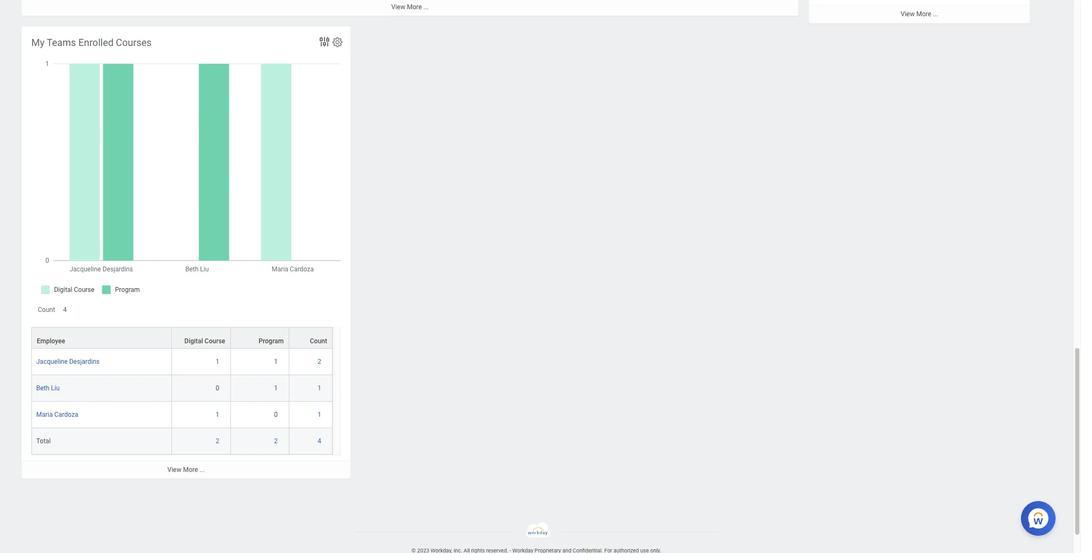 Task type: vqa. For each thing, say whether or not it's contained in the screenshot.
success
no



Task type: describe. For each thing, give the bounding box(es) containing it.
1 horizontal spatial 0 button
[[274, 411, 279, 419]]

liu
[[51, 385, 60, 392]]

more for view more ... view more ...
[[407, 3, 422, 11]]

beth liu link
[[36, 382, 60, 392]]

digital course button
[[172, 328, 230, 348]]

view for view more ... view more ...
[[391, 3, 405, 11]]

cardoza
[[54, 411, 78, 419]]

digital course
[[184, 338, 225, 345]]

my teams enrolled courses element
[[22, 26, 350, 479]]

jacqueline desjardins link
[[36, 356, 100, 366]]

maria cardoza link
[[36, 409, 78, 419]]

0 horizontal spatial 4 button
[[63, 306, 68, 314]]

courses
[[116, 37, 152, 48]]

maria cardoza
[[36, 411, 78, 419]]

count button
[[289, 328, 332, 348]]

total element
[[36, 435, 51, 445]]

row containing beth liu
[[31, 375, 333, 402]]

total
[[36, 438, 51, 445]]

maria
[[36, 411, 53, 419]]

1 horizontal spatial 4 button
[[318, 437, 323, 446]]

configure and view chart data image
[[318, 35, 331, 48]]

1 horizontal spatial 2 button
[[274, 437, 279, 446]]

view more ...
[[167, 466, 205, 474]]

configure my teams enrolled courses image
[[332, 36, 343, 48]]

1 horizontal spatial 2
[[274, 438, 278, 445]]

row containing employee
[[31, 327, 333, 349]]

my teams enrolled courses
[[31, 37, 152, 48]]

desjardins
[[69, 358, 100, 366]]

2 horizontal spatial more
[[916, 11, 931, 18]]

program button
[[231, 328, 289, 348]]

digital
[[184, 338, 203, 345]]



Task type: locate. For each thing, give the bounding box(es) containing it.
0 horizontal spatial 2
[[216, 438, 219, 445]]

0 horizontal spatial more
[[183, 466, 198, 474]]

0 horizontal spatial 0 button
[[216, 384, 221, 393]]

count inside popup button
[[310, 338, 327, 345]]

more for view more ...
[[183, 466, 198, 474]]

0 horizontal spatial count
[[38, 306, 55, 314]]

0 for leftmost 0 button
[[216, 385, 219, 392]]

row containing maria cardoza
[[31, 402, 333, 428]]

4 row from the top
[[31, 402, 333, 428]]

beth liu
[[36, 385, 60, 392]]

jacqueline
[[36, 358, 68, 366]]

... for view more ...
[[200, 466, 205, 474]]

4 for right 4 button
[[318, 438, 321, 445]]

more inside my teams enrolled courses element
[[183, 466, 198, 474]]

view more ... link
[[22, 0, 798, 16], [809, 5, 1030, 23], [22, 461, 350, 479]]

view more ... view more ...
[[391, 3, 938, 18]]

1 horizontal spatial more
[[407, 3, 422, 11]]

1 vertical spatial 4
[[318, 438, 321, 445]]

more
[[407, 3, 422, 11], [916, 11, 931, 18], [183, 466, 198, 474]]

1 button
[[216, 358, 221, 366], [274, 358, 279, 366], [274, 384, 279, 393], [318, 384, 323, 393], [216, 411, 221, 419], [318, 411, 323, 419]]

employee button
[[32, 328, 172, 348]]

jacqueline desjardins
[[36, 358, 100, 366]]

2 horizontal spatial 2
[[318, 358, 321, 366]]

0 horizontal spatial view
[[167, 466, 181, 474]]

0 vertical spatial 4 button
[[63, 306, 68, 314]]

2
[[318, 358, 321, 366], [216, 438, 219, 445], [274, 438, 278, 445]]

1
[[216, 358, 219, 366], [274, 358, 278, 366], [274, 385, 278, 392], [318, 385, 321, 392], [216, 411, 219, 419], [318, 411, 321, 419]]

5 row from the top
[[31, 428, 333, 455]]

view
[[391, 3, 405, 11], [901, 11, 915, 18], [167, 466, 181, 474]]

count
[[38, 306, 55, 314], [310, 338, 327, 345]]

0 horizontal spatial 2 button
[[216, 437, 221, 446]]

view for view more ...
[[167, 466, 181, 474]]

1 row from the top
[[31, 327, 333, 349]]

view inside my teams enrolled courses element
[[167, 466, 181, 474]]

1 horizontal spatial ...
[[423, 3, 429, 11]]

2 horizontal spatial 2 button
[[318, 358, 323, 366]]

row
[[31, 327, 333, 349], [31, 349, 333, 375], [31, 375, 333, 402], [31, 402, 333, 428], [31, 428, 333, 455]]

row containing jacqueline desjardins
[[31, 349, 333, 375]]

... inside my teams enrolled courses element
[[200, 466, 205, 474]]

0 vertical spatial 0 button
[[216, 384, 221, 393]]

2 button
[[318, 358, 323, 366], [216, 437, 221, 446], [274, 437, 279, 446]]

0 button
[[216, 384, 221, 393], [274, 411, 279, 419]]

beth
[[36, 385, 49, 392]]

2 row from the top
[[31, 349, 333, 375]]

0 vertical spatial 0
[[216, 385, 219, 392]]

1 horizontal spatial count
[[310, 338, 327, 345]]

0 horizontal spatial 0
[[216, 385, 219, 392]]

1 vertical spatial count
[[310, 338, 327, 345]]

row containing total
[[31, 428, 333, 455]]

0 for the right 0 button
[[274, 411, 278, 419]]

4 button
[[63, 306, 68, 314], [318, 437, 323, 446]]

teams
[[47, 37, 76, 48]]

4 for leftmost 4 button
[[63, 306, 67, 314]]

0 horizontal spatial 4
[[63, 306, 67, 314]]

2 horizontal spatial ...
[[933, 11, 938, 18]]

course
[[205, 338, 225, 345]]

1 horizontal spatial 4
[[318, 438, 321, 445]]

0 horizontal spatial ...
[[200, 466, 205, 474]]

1 vertical spatial 0
[[274, 411, 278, 419]]

3 row from the top
[[31, 375, 333, 402]]

count up employee
[[38, 306, 55, 314]]

4
[[63, 306, 67, 314], [318, 438, 321, 445]]

program
[[259, 338, 284, 345]]

footer
[[0, 522, 1073, 553]]

0 vertical spatial count
[[38, 306, 55, 314]]

2 horizontal spatial view
[[901, 11, 915, 18]]

... for view more ... view more ...
[[423, 3, 429, 11]]

employee
[[37, 338, 65, 345]]

1 horizontal spatial 0
[[274, 411, 278, 419]]

count right the program
[[310, 338, 327, 345]]

0
[[216, 385, 219, 392], [274, 411, 278, 419]]

0 vertical spatial 4
[[63, 306, 67, 314]]

1 vertical spatial 4 button
[[318, 437, 323, 446]]

1 vertical spatial 0 button
[[274, 411, 279, 419]]

enrolled
[[78, 37, 113, 48]]

...
[[423, 3, 429, 11], [933, 11, 938, 18], [200, 466, 205, 474]]

1 horizontal spatial view
[[391, 3, 405, 11]]

my
[[31, 37, 44, 48]]



